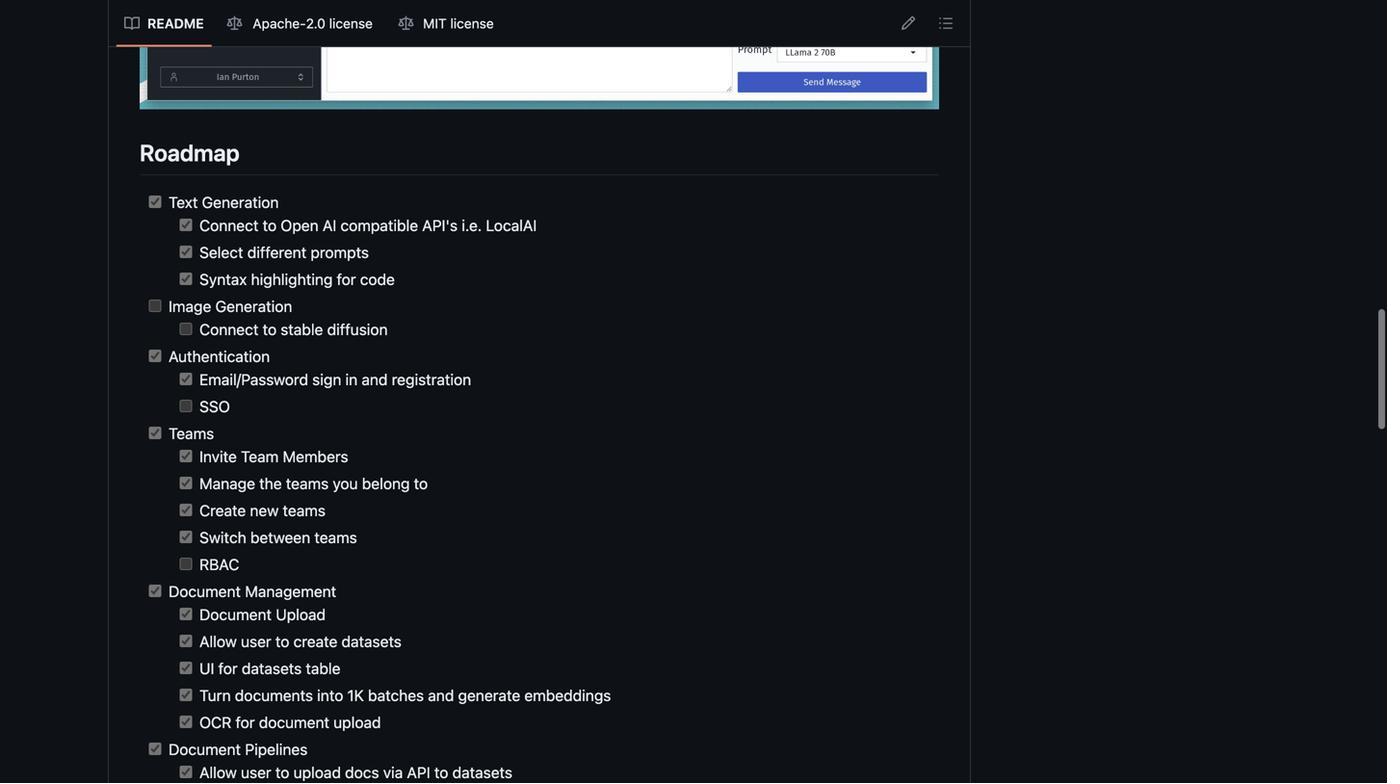 Task type: vqa. For each thing, say whether or not it's contained in the screenshot.
Advanced Search 'link' at right
no



Task type: locate. For each thing, give the bounding box(es) containing it.
connect
[[199, 216, 259, 235], [199, 320, 259, 339]]

1 vertical spatial datasets
[[242, 660, 302, 678]]

1 user from the top
[[241, 633, 272, 651]]

localai
[[486, 216, 537, 235]]

license right 2.0
[[329, 15, 373, 31]]

license inside mit license link
[[451, 15, 494, 31]]

1 law image from the left
[[227, 16, 242, 31]]

highlighting
[[251, 270, 333, 288]]

datasets
[[342, 633, 402, 651], [242, 660, 302, 678], [453, 764, 513, 782]]

via
[[383, 764, 403, 782]]

1 vertical spatial generation
[[215, 297, 292, 315]]

teams down you at left
[[315, 528, 357, 547]]

2 user from the top
[[241, 764, 272, 782]]

1 license from the left
[[329, 15, 373, 31]]

1 vertical spatial connect
[[199, 320, 259, 339]]

license
[[329, 15, 373, 31], [451, 15, 494, 31]]

for right ui
[[218, 660, 238, 678]]

to
[[263, 216, 277, 235], [263, 320, 277, 339], [414, 474, 428, 493], [276, 633, 290, 651], [276, 764, 290, 782], [435, 764, 449, 782]]

0 vertical spatial allow
[[199, 633, 237, 651]]

datasets right api
[[453, 764, 513, 782]]

readme link
[[117, 8, 212, 39]]

2 law image from the left
[[399, 16, 414, 31]]

document down ocr
[[169, 741, 241, 759]]

allow user to create datasets
[[195, 633, 402, 651]]

manage
[[199, 474, 255, 493]]

compatible
[[341, 216, 418, 235]]

1 connect from the top
[[199, 216, 259, 235]]

invite team members
[[195, 448, 349, 466]]

document for management
[[169, 582, 241, 601]]

document
[[169, 582, 241, 601], [199, 606, 272, 624], [169, 741, 241, 759]]

user
[[241, 633, 272, 651], [241, 764, 272, 782]]

list
[[117, 8, 503, 39]]

for
[[337, 270, 356, 288], [218, 660, 238, 678], [236, 714, 255, 732]]

apache-
[[253, 15, 306, 31]]

create
[[294, 633, 338, 651]]

user for upload
[[241, 764, 272, 782]]

2 license from the left
[[451, 15, 494, 31]]

0 vertical spatial document
[[169, 582, 241, 601]]

0 vertical spatial teams
[[286, 474, 329, 493]]

document pipelines
[[165, 741, 308, 759]]

the
[[259, 474, 282, 493]]

teams
[[165, 424, 214, 443]]

1 vertical spatial allow
[[199, 764, 237, 782]]

for for ui for datasets table
[[218, 660, 238, 678]]

apache-2.0 license
[[253, 15, 373, 31]]

None checkbox
[[180, 219, 192, 231], [180, 246, 192, 258], [180, 273, 192, 285], [149, 300, 162, 312], [149, 350, 162, 362], [180, 373, 192, 386], [180, 477, 192, 490], [180, 608, 192, 621], [180, 635, 192, 648], [180, 662, 192, 675], [180, 689, 192, 702], [180, 766, 192, 779], [180, 219, 192, 231], [180, 246, 192, 258], [180, 273, 192, 285], [149, 300, 162, 312], [149, 350, 162, 362], [180, 373, 192, 386], [180, 477, 192, 490], [180, 608, 192, 621], [180, 635, 192, 648], [180, 662, 192, 675], [180, 689, 192, 702], [180, 766, 192, 779]]

2 horizontal spatial datasets
[[453, 764, 513, 782]]

user down document pipelines
[[241, 764, 272, 782]]

2 vertical spatial document
[[169, 741, 241, 759]]

for up document pipelines
[[236, 714, 255, 732]]

upload down 1k
[[334, 714, 381, 732]]

0 vertical spatial user
[[241, 633, 272, 651]]

1 vertical spatial teams
[[283, 501, 326, 520]]

switch between teams
[[195, 528, 357, 547]]

allow
[[199, 633, 237, 651], [199, 764, 237, 782]]

datasets up documents
[[242, 660, 302, 678]]

user down document upload
[[241, 633, 272, 651]]

teams down manage the teams you belong to
[[283, 501, 326, 520]]

teams for the
[[286, 474, 329, 493]]

generation for image generation
[[215, 297, 292, 315]]

connect down image generation
[[199, 320, 259, 339]]

datasets right create
[[342, 633, 402, 651]]

apache-2.0 license link
[[219, 8, 383, 39]]

ui for datasets table
[[195, 660, 341, 678]]

2 allow from the top
[[199, 764, 237, 782]]

to right api
[[435, 764, 449, 782]]

law image left apache-
[[227, 16, 242, 31]]

law image inside the apache-2.0 license link
[[227, 16, 242, 31]]

2 vertical spatial for
[[236, 714, 255, 732]]

docs
[[345, 764, 379, 782]]

text generation
[[165, 193, 279, 211]]

teams
[[286, 474, 329, 493], [283, 501, 326, 520], [315, 528, 357, 547]]

0 horizontal spatial license
[[329, 15, 373, 31]]

api's
[[422, 216, 458, 235]]

document down rbac on the left bottom of the page
[[169, 582, 241, 601]]

generation
[[202, 193, 279, 211], [215, 297, 292, 315]]

1 vertical spatial and
[[428, 687, 454, 705]]

user for create
[[241, 633, 272, 651]]

generation up "select"
[[202, 193, 279, 211]]

document for upload
[[199, 606, 272, 624]]

authentication
[[165, 347, 270, 366]]

1 horizontal spatial law image
[[399, 16, 414, 31]]

in
[[346, 370, 358, 389]]

0 horizontal spatial law image
[[227, 16, 242, 31]]

to up 'different'
[[263, 216, 277, 235]]

different
[[247, 243, 307, 261]]

law image inside mit license link
[[399, 16, 414, 31]]

allow up ui
[[199, 633, 237, 651]]

rbac
[[195, 555, 239, 574]]

api
[[407, 764, 431, 782]]

teams for between
[[315, 528, 357, 547]]

license inside the apache-2.0 license link
[[329, 15, 373, 31]]

license right mit
[[451, 15, 494, 31]]

2 vertical spatial teams
[[315, 528, 357, 547]]

and right in
[[362, 370, 388, 389]]

document upload
[[195, 606, 326, 624]]

1 horizontal spatial license
[[451, 15, 494, 31]]

connect down text generation
[[199, 216, 259, 235]]

document down document management
[[199, 606, 272, 624]]

1 vertical spatial user
[[241, 764, 272, 782]]

and
[[362, 370, 388, 389], [428, 687, 454, 705]]

create
[[199, 501, 246, 520]]

0 vertical spatial datasets
[[342, 633, 402, 651]]

belong
[[362, 474, 410, 493]]

1 vertical spatial document
[[199, 606, 272, 624]]

prompts
[[311, 243, 369, 261]]

upload left docs
[[294, 764, 341, 782]]

1 allow from the top
[[199, 633, 237, 651]]

select different prompts
[[195, 243, 369, 261]]

i.e.
[[462, 216, 482, 235]]

teams for new
[[283, 501, 326, 520]]

to right belong
[[414, 474, 428, 493]]

ocr for document upload
[[195, 714, 381, 732]]

allow down document pipelines
[[199, 764, 237, 782]]

law image
[[227, 16, 242, 31], [399, 16, 414, 31]]

image
[[169, 297, 211, 315]]

document for pipelines
[[169, 741, 241, 759]]

1 vertical spatial upload
[[294, 764, 341, 782]]

2 connect from the top
[[199, 320, 259, 339]]

upload
[[334, 714, 381, 732], [294, 764, 341, 782]]

and right batches
[[428, 687, 454, 705]]

embeddings
[[525, 687, 611, 705]]

0 vertical spatial upload
[[334, 714, 381, 732]]

select
[[199, 243, 243, 261]]

0 vertical spatial generation
[[202, 193, 279, 211]]

new
[[250, 501, 279, 520]]

0 vertical spatial connect
[[199, 216, 259, 235]]

batches
[[368, 687, 424, 705]]

0 vertical spatial and
[[362, 370, 388, 389]]

generation down syntax
[[215, 297, 292, 315]]

to down 'pipelines'
[[276, 764, 290, 782]]

pipelines
[[245, 741, 308, 759]]

turn
[[199, 687, 231, 705]]

mit license link
[[391, 8, 503, 39]]

generation for text generation
[[202, 193, 279, 211]]

law image left mit
[[399, 16, 414, 31]]

outline image
[[939, 15, 954, 31]]

between
[[250, 528, 311, 547]]

sign
[[312, 370, 342, 389]]

sso
[[195, 397, 230, 416]]

2 vertical spatial datasets
[[453, 764, 513, 782]]

None checkbox
[[149, 196, 162, 208], [180, 323, 192, 336], [180, 400, 192, 413], [149, 427, 162, 440], [180, 450, 192, 463], [180, 504, 192, 517], [180, 531, 192, 544], [180, 558, 192, 571], [149, 585, 162, 598], [180, 716, 192, 729], [149, 743, 162, 756], [149, 196, 162, 208], [180, 323, 192, 336], [180, 400, 192, 413], [149, 427, 162, 440], [180, 450, 192, 463], [180, 504, 192, 517], [180, 531, 192, 544], [180, 558, 192, 571], [149, 585, 162, 598], [180, 716, 192, 729], [149, 743, 162, 756]]

documents
[[235, 687, 313, 705]]

syntax highlighting for code
[[195, 270, 395, 288]]

1 vertical spatial for
[[218, 660, 238, 678]]

team
[[241, 448, 279, 466]]

for down prompts
[[337, 270, 356, 288]]

teams down members on the bottom left
[[286, 474, 329, 493]]



Task type: describe. For each thing, give the bounding box(es) containing it.
ocr
[[199, 714, 232, 732]]

diffusion
[[327, 320, 388, 339]]

alt text image
[[140, 0, 940, 110]]

to up the ui for datasets table
[[276, 633, 290, 651]]

invite
[[199, 448, 237, 466]]

into
[[317, 687, 343, 705]]

allow user to upload docs via api to datasets
[[195, 764, 513, 782]]

roadmap
[[140, 139, 240, 166]]

for for ocr for document upload
[[236, 714, 255, 732]]

1 horizontal spatial datasets
[[342, 633, 402, 651]]

generate
[[458, 687, 521, 705]]

law image for mit license
[[399, 16, 414, 31]]

law image for apache-2.0 license
[[227, 16, 242, 31]]

connect to stable diffusion
[[195, 320, 388, 339]]

management
[[245, 582, 337, 601]]

edit file image
[[901, 15, 917, 31]]

upload for document
[[334, 714, 381, 732]]

allow for allow user to create datasets
[[199, 633, 237, 651]]

text
[[169, 193, 198, 211]]

upload for to
[[294, 764, 341, 782]]

mit license
[[423, 15, 494, 31]]

turn documents into 1k batches and generate embeddings
[[195, 687, 611, 705]]

ui
[[199, 660, 214, 678]]

open
[[281, 216, 319, 235]]

create new teams
[[195, 501, 326, 520]]

0 horizontal spatial datasets
[[242, 660, 302, 678]]

document
[[259, 714, 330, 732]]

upload
[[276, 606, 326, 624]]

code
[[360, 270, 395, 288]]

switch
[[199, 528, 246, 547]]

list containing readme
[[117, 8, 503, 39]]

members
[[283, 448, 349, 466]]

to left 'stable'
[[263, 320, 277, 339]]

ai
[[323, 216, 337, 235]]

table
[[306, 660, 341, 678]]

book image
[[124, 16, 140, 31]]

1 horizontal spatial and
[[428, 687, 454, 705]]

syntax
[[199, 270, 247, 288]]

1k
[[348, 687, 364, 705]]

connect for connect to open ai compatible api's i.e. localai
[[199, 216, 259, 235]]

email/password sign in and registration
[[195, 370, 471, 389]]

0 vertical spatial for
[[337, 270, 356, 288]]

0 horizontal spatial and
[[362, 370, 388, 389]]

image generation
[[165, 297, 292, 315]]

you
[[333, 474, 358, 493]]

document management
[[165, 582, 337, 601]]

email/password
[[199, 370, 308, 389]]

connect to open ai compatible api's i.e. localai
[[195, 216, 537, 235]]

registration
[[392, 370, 471, 389]]

connect for connect to stable diffusion
[[199, 320, 259, 339]]

allow for allow user to upload docs via api to datasets
[[199, 764, 237, 782]]

readme
[[147, 15, 204, 31]]

stable
[[281, 320, 323, 339]]

manage the teams you belong to
[[195, 474, 428, 493]]

2.0
[[306, 15, 326, 31]]

mit
[[423, 15, 447, 31]]



